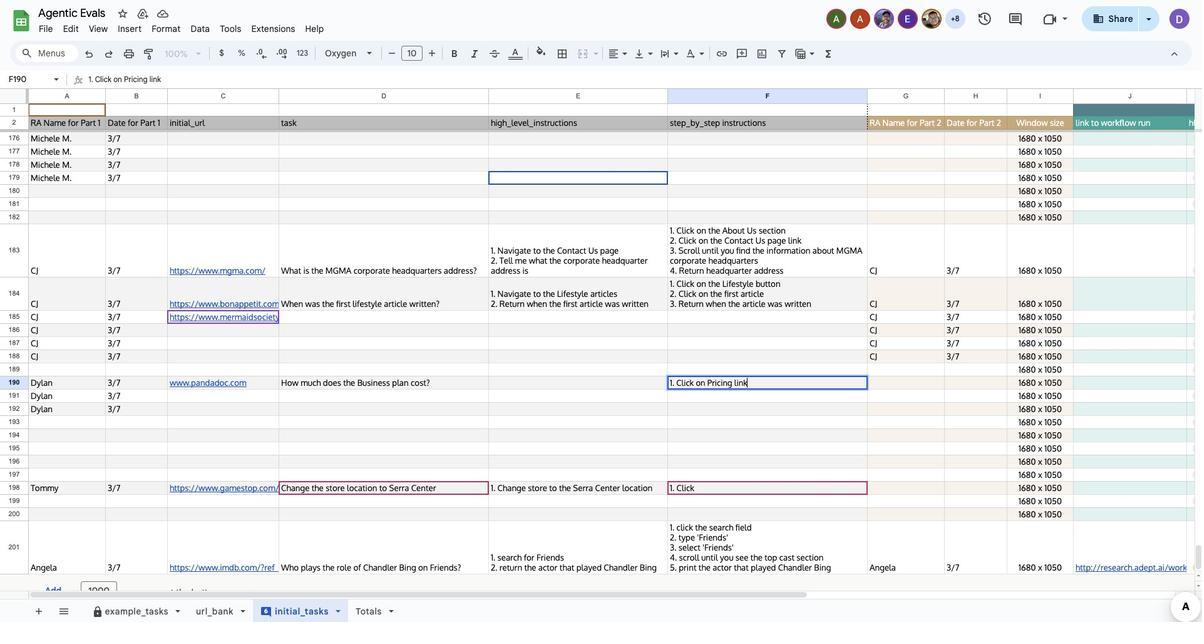Task type: locate. For each thing, give the bounding box(es) containing it.
1 horizontal spatial pricing
[[708, 378, 733, 388]]

application
[[0, 0, 1203, 622]]

menu bar banner
[[0, 0, 1203, 622]]

0 horizontal spatial toolbar
[[26, 600, 78, 622]]

extensions menu item
[[247, 21, 300, 36]]

F190 field
[[670, 378, 866, 388]]

rows
[[145, 587, 164, 598]]

%
[[238, 48, 245, 58]]

1. click on pricing link
[[89, 75, 161, 84], [670, 378, 748, 388]]

borders image
[[555, 44, 570, 62]]

% button
[[232, 44, 251, 63]]

123
[[297, 48, 308, 58]]

1 vertical spatial click
[[677, 378, 694, 388]]

name box (⌘ + j) element
[[4, 72, 63, 87]]

0 vertical spatial 1.
[[89, 75, 93, 84]]

2 horizontal spatial toolbar
[[415, 600, 418, 622]]

1 vertical spatial 1.
[[670, 378, 675, 388]]

data
[[191, 23, 210, 34]]

2 toolbar from the left
[[80, 600, 413, 622]]

1 horizontal spatial link
[[735, 378, 748, 388]]

toolbar
[[26, 600, 78, 622], [80, 600, 413, 622], [415, 600, 418, 622]]

1 vertical spatial on
[[696, 378, 706, 388]]

0 horizontal spatial 1. click on pricing link
[[89, 75, 161, 84]]

1 vertical spatial link
[[735, 378, 748, 388]]

1 horizontal spatial click
[[677, 378, 694, 388]]

edit menu item
[[58, 21, 84, 36]]

format menu item
[[147, 21, 186, 36]]

on
[[113, 75, 122, 84], [696, 378, 706, 388]]

Zoom text field
[[162, 45, 192, 63]]

url_bank button
[[188, 600, 254, 622]]

url_bank
[[196, 606, 234, 617]]

click for 1. click on pricing link "field"
[[677, 378, 694, 388]]

share
[[1109, 13, 1134, 24]]

1 vertical spatial 1. click on pricing link
[[670, 378, 748, 388]]

0 horizontal spatial pricing
[[124, 75, 148, 84]]

pricing
[[124, 75, 148, 84], [708, 378, 733, 388]]

1 vertical spatial pricing
[[708, 378, 733, 388]]

help menu item
[[300, 21, 329, 36]]

quick sharing actions image
[[1147, 18, 1152, 38]]

+8
[[952, 14, 960, 23]]

Rename text field
[[34, 5, 113, 20]]

tools menu item
[[215, 21, 247, 36]]

123 button
[[293, 44, 313, 63]]

functions image
[[822, 44, 836, 62]]

0 vertical spatial 1. click on pricing link
[[89, 75, 161, 84]]

1 horizontal spatial toolbar
[[80, 600, 413, 622]]

click for 1. click on pricing link "text field"
[[95, 75, 112, 84]]

1.
[[89, 75, 93, 84], [670, 378, 675, 388]]

$
[[219, 48, 224, 58]]

1 horizontal spatial 1. click on pricing link
[[670, 378, 748, 388]]

totals
[[356, 606, 382, 617]]

0 horizontal spatial 1.
[[89, 75, 93, 84]]

on for 1. click on pricing link "text field"
[[113, 75, 122, 84]]

0 horizontal spatial link
[[150, 75, 161, 84]]

Star checkbox
[[90, 0, 142, 46]]

on inside "text field"
[[113, 75, 122, 84]]

click
[[95, 75, 112, 84], [677, 378, 694, 388]]

on for 1. click on pricing link "field"
[[696, 378, 706, 388]]

+8 button
[[945, 8, 967, 30]]

the
[[176, 587, 189, 598]]

click inside "text field"
[[95, 75, 112, 84]]

ben chafik image
[[923, 10, 941, 28]]

0 horizontal spatial click
[[95, 75, 112, 84]]

link inside "text field"
[[150, 75, 161, 84]]

1. click on pricing link inside "text field"
[[89, 75, 161, 84]]

insert menu item
[[113, 21, 147, 36]]

cj baylor image
[[876, 10, 893, 28]]

0 vertical spatial click
[[95, 75, 112, 84]]

menu bar
[[34, 16, 329, 37]]

format
[[152, 23, 181, 34]]

Menus field
[[16, 44, 78, 62]]

None text field
[[5, 73, 51, 85]]

0 vertical spatial pricing
[[124, 75, 148, 84]]

1. inside "text field"
[[89, 75, 93, 84]]

ashley tran image
[[852, 10, 869, 28]]

0 vertical spatial link
[[150, 75, 161, 84]]

0 horizontal spatial on
[[113, 75, 122, 84]]

pricing inside "text field"
[[124, 75, 148, 84]]

link
[[150, 75, 161, 84], [735, 378, 748, 388]]

$ button
[[212, 44, 231, 63]]

menu bar containing file
[[34, 16, 329, 37]]

1 horizontal spatial 1.
[[670, 378, 675, 388]]

toolbar containing example_tasks
[[80, 600, 413, 622]]

0 vertical spatial on
[[113, 75, 122, 84]]

1 horizontal spatial on
[[696, 378, 706, 388]]



Task type: describe. For each thing, give the bounding box(es) containing it.
at
[[166, 587, 174, 598]]

Font size field
[[402, 46, 428, 61]]

data menu item
[[186, 21, 215, 36]]

1. click on pricing link for 1. click on pricing link "text field"
[[89, 75, 161, 84]]

link for 1. click on pricing link "text field"
[[150, 75, 161, 84]]

application containing share
[[0, 0, 1203, 622]]

angela cha image
[[828, 10, 846, 28]]

none text field inside 'name box (⌘ + j)' element
[[5, 73, 51, 85]]

text color image
[[508, 44, 523, 60]]

font list. oxygen selected. option
[[325, 44, 360, 62]]

3 toolbar from the left
[[415, 600, 418, 622]]

share button
[[1082, 6, 1140, 31]]

1 toolbar from the left
[[26, 600, 78, 622]]

menu bar inside 'menu bar' banner
[[34, 16, 329, 37]]

pricing for 1. click on pricing link "text field"
[[124, 75, 148, 84]]

extensions
[[252, 23, 295, 34]]

view menu item
[[84, 21, 113, 36]]

example_tasks
[[105, 606, 169, 617]]

text wrapping image
[[659, 44, 673, 62]]

1. click on pricing link for 1. click on pricing link "field"
[[670, 378, 748, 388]]

edit
[[63, 23, 79, 34]]

file menu item
[[34, 21, 58, 36]]

insert
[[118, 23, 142, 34]]

more
[[122, 587, 143, 598]]

1. for 1. click on pricing link "field"
[[670, 378, 675, 388]]

6
[[264, 607, 268, 615]]

view
[[89, 23, 108, 34]]

text rotation image
[[684, 44, 699, 62]]

main toolbar
[[78, 44, 840, 65]]

link for 1. click on pricing link "field"
[[735, 378, 748, 388]]

example_tasks button
[[84, 600, 189, 622]]

more rows at the bottom
[[122, 587, 220, 598]]

eesa khan image
[[899, 10, 917, 28]]

tools
[[220, 23, 242, 34]]

Zoom field
[[160, 44, 207, 63]]

1. Click on Pricing link text field
[[89, 72, 1203, 88]]

oxygen
[[325, 48, 357, 59]]

all sheets image
[[53, 601, 73, 621]]

pricing for 1. click on pricing link "field"
[[708, 378, 733, 388]]

1. for 1. click on pricing link "text field"
[[89, 75, 93, 84]]

help
[[306, 23, 324, 34]]

fill color image
[[534, 44, 549, 60]]

file
[[39, 23, 53, 34]]

Font size text field
[[402, 46, 422, 61]]

bottom
[[192, 587, 220, 598]]

vertical align image
[[633, 44, 647, 62]]

totals button
[[348, 600, 402, 622]]

initial_tasks
[[275, 606, 329, 617]]



Task type: vqa. For each thing, say whether or not it's contained in the screenshot.
the Replace image
no



